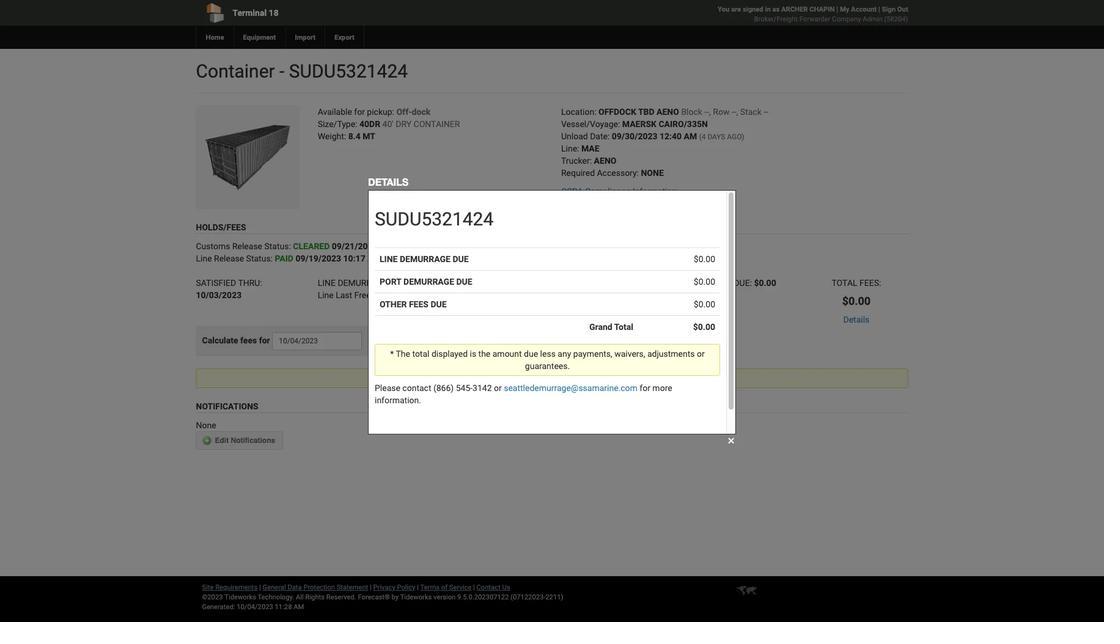 Task type: vqa. For each thing, say whether or not it's contained in the screenshot.
second 13/12/2022 from the bottom of the page
no



Task type: describe. For each thing, give the bounding box(es) containing it.
due: for line last free day:
[[390, 278, 408, 288]]

am inside customs release status: cleared 09/21/2023 3:24 pm (13 days ago) line release status: paid 09/19/2023 10:17 am (15 days ago)
[[368, 254, 381, 264]]

home link
[[196, 26, 233, 49]]

general
[[263, 584, 286, 592]]

1 vertical spatial release
[[214, 254, 244, 264]]

details link
[[844, 315, 870, 325]]

tideworks
[[400, 594, 432, 602]]

fees
[[240, 336, 257, 346]]

| left general
[[259, 584, 261, 592]]

40dr
[[360, 119, 381, 129]]

2 , from the left
[[737, 107, 738, 117]]

am inside site requirements | general data protection statement | privacy policy | terms of service | contact us ©2023 tideworks technology. all rights reserved. forecast® by tideworks version 9.5.0.202307122 (07122023-2211) generated: 10/04/2023 11:28 am
[[294, 603, 304, 611]]

holds: none
[[561, 241, 611, 251]]

due: for $0.00
[[734, 278, 752, 288]]

40' dry container image
[[196, 106, 300, 209]]

container - sudu5321424
[[196, 60, 408, 82]]

pm
[[399, 241, 412, 251]]

site requirements | general data protection statement | privacy policy | terms of service | contact us ©2023 tideworks technology. all rights reserved. forecast® by tideworks version 9.5.0.202307122 (07122023-2211) generated: 10/04/2023 11:28 am
[[202, 584, 564, 611]]

| up 9.5.0.202307122
[[473, 584, 475, 592]]

days inside location: offdock tbd aeno block --, row --, stack -- vessel/voyage: maersk cairo/335n unload date: 09/30/2023 12:40 am (4 days ago) line: mae trucker: aeno required accessory: none
[[708, 132, 726, 141]]

vessel/voyage:
[[561, 119, 620, 129]]

for inside available for pickup: off-dock size/type: 40dr 40' dry container weight: 8.4 mt
[[354, 107, 365, 117]]

1 vertical spatial status:
[[246, 254, 273, 264]]

terms
[[421, 584, 440, 592]]

dock
[[412, 107, 431, 117]]

thru:
[[238, 278, 262, 288]]

none
[[641, 168, 664, 178]]

my account link
[[840, 5, 877, 13]]

location: offdock tbd aeno block --, row --, stack -- vessel/voyage: maersk cairo/335n unload date: 09/30/2023 12:40 am (4 days ago) line: mae trucker: aeno required accessory: none
[[561, 107, 769, 178]]

export link
[[325, 26, 364, 49]]

am inside location: offdock tbd aeno block --, row --, stack -- vessel/voyage: maersk cairo/335n unload date: 09/30/2023 12:40 am (4 days ago) line: mae trucker: aeno required accessory: none
[[684, 131, 697, 141]]

line inside line demurrage due: $0.00 line last free day:
[[318, 290, 334, 300]]

day: inside line demurrage due: $0.00 line last free day:
[[373, 290, 389, 300]]

fees
[[713, 278, 732, 288]]

date:
[[590, 131, 610, 141]]

osra compliance information
[[561, 186, 677, 196]]

signed
[[743, 5, 764, 13]]

chapin
[[810, 5, 835, 13]]

(13
[[414, 243, 425, 251]]

| up the forecast®
[[370, 584, 372, 592]]

0 vertical spatial release
[[232, 241, 262, 251]]

ago) inside location: offdock tbd aeno block --, row --, stack -- vessel/voyage: maersk cairo/335n unload date: 09/30/2023 12:40 am (4 days ago) line: mae trucker: aeno required accessory: none
[[727, 132, 745, 141]]

us
[[502, 584, 510, 592]]

block
[[682, 107, 703, 117]]

09/30/2023
[[612, 131, 658, 141]]

unload
[[561, 131, 588, 141]]

general data protection statement link
[[263, 584, 368, 592]]

weight:
[[318, 131, 346, 141]]

1 horizontal spatial ago)
[[446, 243, 463, 251]]

less
[[522, 373, 537, 383]]

10/03/2023
[[196, 290, 242, 300]]

terminal
[[233, 8, 267, 18]]

cleared
[[293, 241, 330, 251]]

| left my
[[837, 5, 839, 13]]

are
[[732, 5, 741, 13]]

home
[[206, 33, 224, 41]]

0 horizontal spatial ago)
[[415, 255, 432, 263]]

$0.00 for line demurrage due: $0.00 line last free day:
[[411, 278, 433, 288]]

1 horizontal spatial none
[[588, 241, 611, 251]]

privacy policy link
[[373, 584, 416, 592]]

none inside none edit notifications
[[196, 420, 216, 431]]

of
[[441, 584, 448, 592]]

(07122023-
[[511, 594, 546, 602]]

compliance
[[585, 186, 631, 196]]

requirements
[[215, 584, 258, 592]]

other fees due: $0.00
[[683, 278, 777, 288]]

osra
[[561, 186, 583, 196]]

forecast®
[[358, 594, 390, 602]]

line inside customs release status: cleared 09/21/2023 3:24 pm (13 days ago) line release status: paid 09/19/2023 10:17 am (15 days ago)
[[196, 254, 212, 264]]

2 vertical spatial days
[[396, 255, 413, 263]]

off-
[[397, 107, 412, 117]]

other
[[683, 278, 710, 288]]

port
[[501, 290, 517, 300]]

1 horizontal spatial aeno
[[657, 107, 679, 117]]

edit notifications link
[[196, 432, 283, 450]]

import
[[295, 33, 316, 41]]

terms of service link
[[421, 584, 472, 592]]

all
[[296, 594, 304, 602]]

2 last from the left
[[519, 290, 535, 300]]

is
[[451, 373, 458, 383]]

holds:
[[561, 241, 586, 251]]

0 horizontal spatial aeno
[[594, 156, 617, 166]]

0 horizontal spatial details
[[368, 176, 409, 188]]

displayed
[[413, 373, 449, 383]]

osra compliance information link
[[561, 186, 677, 196]]

12:40
[[660, 131, 682, 141]]

by
[[392, 594, 399, 602]]

trucker:
[[561, 156, 592, 166]]

Calculate fees for text field
[[272, 332, 362, 350]]

the
[[460, 373, 472, 383]]

09/21/2023
[[332, 241, 378, 251]]

account
[[851, 5, 877, 13]]

you
[[718, 5, 730, 13]]

waivers,
[[596, 373, 627, 383]]

available for pickup: off-dock size/type: 40dr 40' dry container weight: 8.4 mt
[[318, 107, 460, 141]]

0 vertical spatial status:
[[265, 241, 291, 251]]

due
[[505, 373, 519, 383]]

fees:
[[860, 278, 882, 288]]

paid
[[275, 254, 294, 264]]

customs
[[196, 241, 230, 251]]

guarantees.
[[688, 373, 733, 383]]

company
[[833, 15, 861, 23]]



Task type: locate. For each thing, give the bounding box(es) containing it.
details down 8.4 mt
[[368, 176, 409, 188]]

2 day: from the left
[[556, 290, 572, 300]]

release down customs
[[214, 254, 244, 264]]

0 vertical spatial none
[[588, 241, 611, 251]]

free inside line demurrage due: $0.00 line last free day:
[[355, 290, 371, 300]]

0 horizontal spatial am
[[294, 603, 304, 611]]

size/type:
[[318, 119, 358, 129]]

service
[[449, 584, 472, 592]]

1 due: from the left
[[390, 278, 408, 288]]

out
[[898, 5, 909, 13]]

1 vertical spatial line
[[318, 290, 334, 300]]

ago) down (13
[[415, 255, 432, 263]]

none
[[588, 241, 611, 251], [196, 420, 216, 431]]

demurrage
[[338, 278, 388, 288]]

release down holds/fees
[[232, 241, 262, 251]]

1 vertical spatial none
[[196, 420, 216, 431]]

due: down (15
[[390, 278, 408, 288]]

day: down demurrage
[[373, 290, 389, 300]]

|
[[837, 5, 839, 13], [879, 5, 881, 13], [259, 584, 261, 592], [370, 584, 372, 592], [417, 584, 419, 592], [473, 584, 475, 592]]

free
[[355, 290, 371, 300], [537, 290, 554, 300]]

maersk
[[623, 119, 657, 129]]

import link
[[285, 26, 325, 49]]

0 horizontal spatial ,
[[710, 107, 711, 117]]

line down customs
[[196, 254, 212, 264]]

days right (13
[[427, 243, 444, 251]]

2 free from the left
[[537, 290, 554, 300]]

free right port
[[537, 290, 554, 300]]

last right port
[[519, 290, 535, 300]]

contact us link
[[477, 584, 510, 592]]

0 vertical spatial notifications
[[196, 402, 259, 412]]

policy
[[397, 584, 416, 592]]

none up edit
[[196, 420, 216, 431]]

container
[[196, 60, 275, 82]]

rights
[[306, 594, 325, 602]]

am left (15
[[368, 254, 381, 264]]

calculate fees for
[[202, 336, 270, 346]]

sign out link
[[882, 5, 909, 13]]

total fees:
[[832, 278, 882, 288]]

terminal 18
[[233, 8, 279, 18]]

notifications inside none edit notifications
[[231, 437, 275, 445]]

| left sign
[[879, 5, 881, 13]]

0 horizontal spatial free
[[355, 290, 371, 300]]

0 horizontal spatial last
[[336, 290, 352, 300]]

terminal 18 link
[[196, 0, 482, 26]]

line down the line
[[318, 290, 334, 300]]

0 horizontal spatial $0.00
[[411, 278, 433, 288]]

port last free day:
[[501, 290, 572, 300]]

1 vertical spatial days
[[427, 243, 444, 251]]

status: up the paid at the left of page
[[265, 241, 291, 251]]

0 vertical spatial days
[[708, 132, 726, 141]]

accessory:
[[597, 168, 639, 178]]

notifications right edit
[[231, 437, 275, 445]]

mae
[[582, 143, 600, 154]]

last inside line demurrage due: $0.00 line last free day:
[[336, 290, 352, 300]]

0 vertical spatial aeno
[[657, 107, 679, 117]]

11:28
[[275, 603, 292, 611]]

1 horizontal spatial $0.00
[[754, 278, 777, 288]]

1 , from the left
[[710, 107, 711, 117]]

am left (4
[[684, 131, 697, 141]]

-
[[280, 60, 285, 82], [705, 107, 707, 117], [707, 107, 710, 117], [732, 107, 734, 117], [734, 107, 737, 117], [764, 107, 766, 117], [766, 107, 769, 117]]

8.4 mt
[[348, 131, 376, 141]]

line
[[196, 254, 212, 264], [318, 290, 334, 300]]

technology.
[[258, 594, 294, 602]]

available
[[318, 107, 352, 117]]

admin
[[863, 15, 883, 23]]

1 horizontal spatial ,
[[737, 107, 738, 117]]

you are signed in as archer chapin | my account | sign out broker/freight forwarder company admin (58204)
[[718, 5, 909, 23]]

for up 40dr
[[354, 107, 365, 117]]

none edit notifications
[[196, 420, 275, 445]]

free down demurrage
[[355, 290, 371, 300]]

1 horizontal spatial last
[[519, 290, 535, 300]]

ago) down 'row'
[[727, 132, 745, 141]]

protection
[[304, 584, 335, 592]]

2 horizontal spatial days
[[708, 132, 726, 141]]

, left stack
[[737, 107, 738, 117]]

status: left the paid at the left of page
[[246, 254, 273, 264]]

the
[[377, 373, 392, 383]]

1 vertical spatial notifications
[[231, 437, 275, 445]]

0 horizontal spatial due:
[[390, 278, 408, 288]]

10:17
[[343, 254, 366, 264]]

$0.00 inside line demurrage due: $0.00 line last free day:
[[411, 278, 433, 288]]

due: inside line demurrage due: $0.00 line last free day:
[[390, 278, 408, 288]]

0 horizontal spatial line
[[196, 254, 212, 264]]

3:24
[[380, 241, 397, 251]]

due:
[[390, 278, 408, 288], [734, 278, 752, 288]]

payments,
[[555, 373, 594, 383]]

9.5.0.202307122
[[458, 594, 509, 602]]

1 horizontal spatial due:
[[734, 278, 752, 288]]

$0.00 right fees
[[754, 278, 777, 288]]

aeno up cairo/335n
[[657, 107, 679, 117]]

version
[[434, 594, 456, 602]]

* the total displayed is the amount due less any payments, waivers, adjustments or guarantees.
[[372, 373, 733, 383]]

1 vertical spatial aeno
[[594, 156, 617, 166]]

10/04/2023
[[237, 603, 273, 611]]

due: right fees
[[734, 278, 752, 288]]

09/19/2023
[[296, 254, 341, 264]]

holds/fees
[[196, 222, 246, 233]]

1 horizontal spatial details
[[844, 315, 870, 325]]

generated:
[[202, 603, 235, 611]]

reserved.
[[326, 594, 356, 602]]

0 vertical spatial details
[[368, 176, 409, 188]]

calculate
[[202, 336, 238, 346]]

adjustments
[[629, 373, 676, 383]]

status:
[[265, 241, 291, 251], [246, 254, 273, 264]]

1 vertical spatial details
[[844, 315, 870, 325]]

1 horizontal spatial line
[[318, 290, 334, 300]]

stack
[[741, 107, 762, 117]]

2 vertical spatial ago)
[[415, 255, 432, 263]]

days right (4
[[708, 132, 726, 141]]

2 horizontal spatial ago)
[[727, 132, 745, 141]]

any
[[539, 373, 553, 383]]

am
[[684, 131, 697, 141], [368, 254, 381, 264], [294, 603, 304, 611]]

or
[[678, 373, 686, 383]]

aeno up accessory:
[[594, 156, 617, 166]]

total
[[394, 373, 411, 383]]

0 vertical spatial line
[[196, 254, 212, 264]]

offdock
[[599, 107, 637, 117]]

$0.00 down (13
[[411, 278, 433, 288]]

1 vertical spatial ago)
[[446, 243, 463, 251]]

statement
[[337, 584, 368, 592]]

(15
[[383, 255, 394, 263]]

day: down holds:
[[556, 290, 572, 300]]

contact
[[477, 584, 501, 592]]

2 horizontal spatial $0.00
[[843, 295, 871, 308]]

2211)
[[546, 594, 564, 602]]

0 vertical spatial am
[[684, 131, 697, 141]]

*
[[372, 373, 375, 383]]

, left 'row'
[[710, 107, 711, 117]]

ago) right (13
[[446, 243, 463, 251]]

dry
[[396, 119, 412, 129]]

ago)
[[727, 132, 745, 141], [446, 243, 463, 251], [415, 255, 432, 263]]

total
[[832, 278, 858, 288]]

notifications up none edit notifications
[[196, 402, 259, 412]]

details down total fees:
[[844, 315, 870, 325]]

aeno
[[657, 107, 679, 117], [594, 156, 617, 166]]

am down all
[[294, 603, 304, 611]]

1 last from the left
[[336, 290, 352, 300]]

2 horizontal spatial am
[[684, 131, 697, 141]]

satisfied
[[196, 278, 236, 288]]

$0.00 down total fees:
[[843, 295, 871, 308]]

sign
[[882, 5, 896, 13]]

,
[[710, 107, 711, 117], [737, 107, 738, 117]]

1 vertical spatial am
[[368, 254, 381, 264]]

1 horizontal spatial free
[[537, 290, 554, 300]]

1 horizontal spatial for
[[354, 107, 365, 117]]

$0.00
[[411, 278, 433, 288], [754, 278, 777, 288], [843, 295, 871, 308]]

privacy
[[373, 584, 396, 592]]

2 due: from the left
[[734, 278, 752, 288]]

for right fees on the bottom of the page
[[259, 336, 270, 346]]

0 vertical spatial ago)
[[727, 132, 745, 141]]

1 horizontal spatial am
[[368, 254, 381, 264]]

18
[[269, 8, 279, 18]]

0 horizontal spatial none
[[196, 420, 216, 431]]

1 horizontal spatial day:
[[556, 290, 572, 300]]

1 horizontal spatial days
[[427, 243, 444, 251]]

1 vertical spatial for
[[259, 336, 270, 346]]

last down demurrage
[[336, 290, 352, 300]]

0 horizontal spatial days
[[396, 255, 413, 263]]

edit
[[215, 437, 229, 445]]

none right holds:
[[588, 241, 611, 251]]

line:
[[561, 143, 580, 154]]

in
[[765, 5, 771, 13]]

| up tideworks on the bottom left of the page
[[417, 584, 419, 592]]

0 horizontal spatial for
[[259, 336, 270, 346]]

0 vertical spatial for
[[354, 107, 365, 117]]

1 free from the left
[[355, 290, 371, 300]]

last
[[336, 290, 352, 300], [519, 290, 535, 300]]

2 vertical spatial am
[[294, 603, 304, 611]]

1 day: from the left
[[373, 290, 389, 300]]

forwarder
[[800, 15, 831, 23]]

line
[[318, 278, 336, 288]]

row
[[713, 107, 730, 117]]

notifications
[[196, 402, 259, 412], [231, 437, 275, 445]]

©2023 tideworks
[[202, 594, 256, 602]]

pickup:
[[367, 107, 395, 117]]

0 horizontal spatial day:
[[373, 290, 389, 300]]

$0.00 for other fees due: $0.00
[[754, 278, 777, 288]]

days down pm
[[396, 255, 413, 263]]



